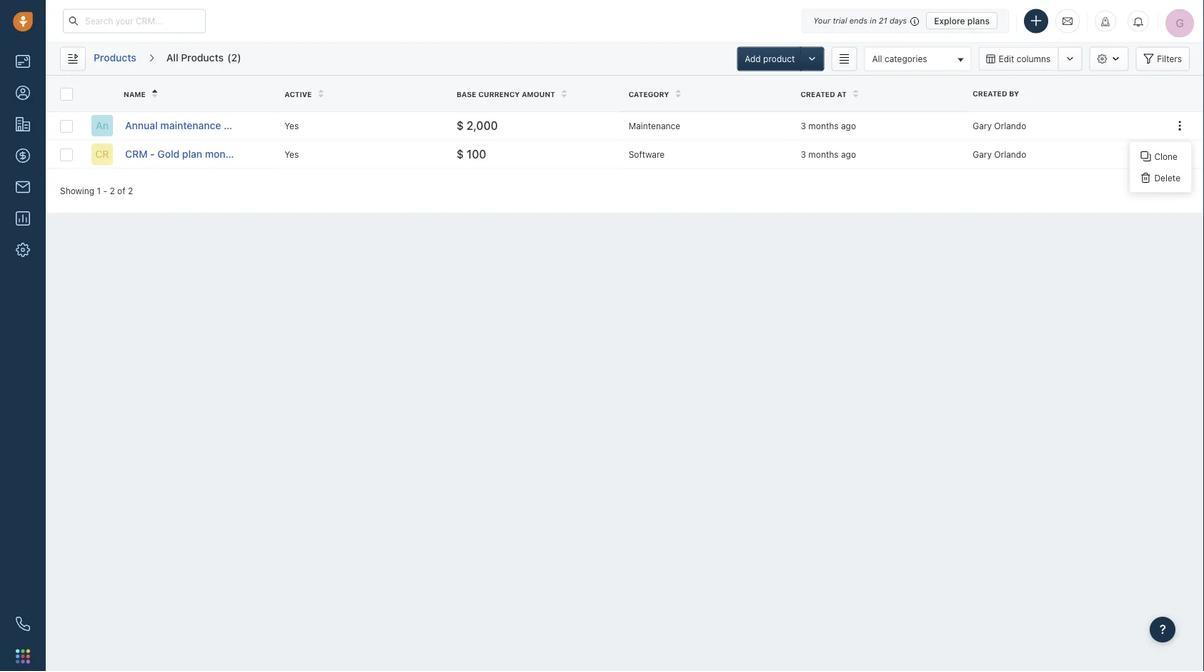 Task type: vqa. For each thing, say whether or not it's contained in the screenshot.
second Created from the right
yes



Task type: locate. For each thing, give the bounding box(es) containing it.
days
[[890, 16, 907, 25]]

created
[[973, 89, 1007, 98], [801, 90, 835, 98]]

email image
[[1063, 15, 1073, 27]]

explore plans link
[[926, 12, 998, 29]]

ago
[[841, 121, 856, 131], [841, 149, 856, 159]]

(sample)
[[266, 120, 308, 132], [246, 148, 288, 160]]

1 vertical spatial -
[[103, 186, 107, 196]]

3 months ago
[[801, 121, 856, 131], [801, 149, 856, 159]]

yes for $ 2,000
[[285, 121, 299, 131]]

0 horizontal spatial products
[[94, 52, 136, 64]]

1 3 months ago from the top
[[801, 121, 856, 131]]

2 horizontal spatial 2
[[231, 52, 237, 64]]

0 vertical spatial 3
[[801, 121, 806, 131]]

1 horizontal spatial all
[[872, 54, 882, 64]]

1 vertical spatial gary orlando
[[973, 149, 1027, 159]]

$
[[457, 119, 464, 132], [457, 147, 464, 161]]

at
[[837, 90, 847, 98]]

columns
[[1017, 54, 1051, 64]]

phone image
[[16, 618, 30, 632]]

orlando
[[994, 121, 1027, 131], [994, 149, 1027, 159]]

(sample) down contract
[[246, 148, 288, 160]]

0 vertical spatial yes
[[285, 121, 299, 131]]

maintenance
[[629, 121, 680, 131]]

1 orlando from the top
[[994, 121, 1027, 131]]

all categories button
[[864, 47, 972, 71]]

1 gary from the top
[[973, 121, 992, 131]]

2,000
[[467, 119, 498, 132]]

0 horizontal spatial -
[[103, 186, 107, 196]]

products up name
[[94, 52, 136, 64]]

products link
[[93, 47, 137, 71]]

gary orlando for 2,000
[[973, 121, 1027, 131]]

0 vertical spatial ago
[[841, 121, 856, 131]]

Search your CRM... text field
[[63, 9, 206, 33]]

1 products from the left
[[94, 52, 136, 64]]

3 months ago for $ 100
[[801, 149, 856, 159]]

$ for $ 2,000
[[457, 119, 464, 132]]

0 horizontal spatial 2
[[110, 186, 115, 196]]

0 vertical spatial 3 months ago
[[801, 121, 856, 131]]

1 horizontal spatial created
[[973, 89, 1007, 98]]

1 gary orlando from the top
[[973, 121, 1027, 131]]

1 3 from the top
[[801, 121, 806, 131]]

2
[[231, 52, 237, 64], [110, 186, 115, 196], [128, 186, 133, 196]]

products left (
[[181, 52, 224, 64]]

1
[[97, 186, 101, 196]]

2 months from the top
[[809, 149, 839, 159]]

created left at
[[801, 90, 835, 98]]

(sample) down active
[[266, 120, 308, 132]]

edit
[[999, 54, 1014, 64]]

2 gary from the top
[[973, 149, 992, 159]]

1 horizontal spatial -
[[150, 148, 155, 160]]

filters
[[1157, 54, 1182, 64]]

0 horizontal spatial created
[[801, 90, 835, 98]]

created left by
[[973, 89, 1007, 98]]

0 vertical spatial gary
[[973, 121, 992, 131]]

2 orlando from the top
[[994, 149, 1027, 159]]

1 vertical spatial $
[[457, 147, 464, 161]]

)
[[237, 52, 241, 64]]

months
[[809, 121, 839, 131], [809, 149, 839, 159]]

0 vertical spatial -
[[150, 148, 155, 160]]

1 vertical spatial yes
[[285, 149, 299, 159]]

0 vertical spatial gary orlando
[[973, 121, 1027, 131]]

showing 1 - 2 of 2
[[60, 186, 133, 196]]

contract
[[224, 120, 264, 132]]

all categories
[[872, 54, 927, 64]]

crm - gold plan monthly (sample)
[[125, 148, 288, 160]]

2 3 from the top
[[801, 149, 806, 159]]

1 vertical spatial orlando
[[994, 149, 1027, 159]]

of
[[117, 186, 125, 196]]

name
[[124, 90, 146, 98]]

2 up contract
[[231, 52, 237, 64]]

2 products from the left
[[181, 52, 224, 64]]

plans
[[968, 16, 990, 26]]

3 for 2,000
[[801, 121, 806, 131]]

2 for of
[[110, 186, 115, 196]]

2 right of
[[128, 186, 133, 196]]

1 ago from the top
[[841, 121, 856, 131]]

gary orlando
[[973, 121, 1027, 131], [973, 149, 1027, 159]]

$ left 100
[[457, 147, 464, 161]]

2 ago from the top
[[841, 149, 856, 159]]

all
[[166, 52, 178, 64], [872, 54, 882, 64]]

100
[[467, 147, 486, 161]]

created for created by
[[973, 89, 1007, 98]]

all down search your crm... text field
[[166, 52, 178, 64]]

1 vertical spatial ago
[[841, 149, 856, 159]]

in
[[870, 16, 877, 25]]

$ for $ 100
[[457, 147, 464, 161]]

0 vertical spatial $
[[457, 119, 464, 132]]

1 vertical spatial months
[[809, 149, 839, 159]]

-
[[150, 148, 155, 160], [103, 186, 107, 196]]

products
[[94, 52, 136, 64], [181, 52, 224, 64]]

ends
[[850, 16, 868, 25]]

0 vertical spatial months
[[809, 121, 839, 131]]

currency
[[478, 90, 520, 98]]

$ left 2,000
[[457, 119, 464, 132]]

delete
[[1155, 173, 1181, 183]]

months for 100
[[809, 149, 839, 159]]

an
[[96, 120, 109, 132]]

1 $ from the top
[[457, 119, 464, 132]]

1 vertical spatial 3 months ago
[[801, 149, 856, 159]]

edit columns button
[[979, 47, 1058, 71]]

1 vertical spatial gary
[[973, 149, 992, 159]]

all left categories
[[872, 54, 882, 64]]

created by
[[973, 89, 1019, 98]]

all for all categories
[[872, 54, 882, 64]]

all inside button
[[872, 54, 882, 64]]

cr
[[95, 148, 109, 160]]

0 vertical spatial orlando
[[994, 121, 1027, 131]]

yes for $ 100
[[285, 149, 299, 159]]

- inside 'crm - gold plan monthly (sample)' link
[[150, 148, 155, 160]]

1 months from the top
[[809, 121, 839, 131]]

2 left of
[[110, 186, 115, 196]]

1 yes from the top
[[285, 121, 299, 131]]

1 vertical spatial 3
[[801, 149, 806, 159]]

2 gary orlando from the top
[[973, 149, 1027, 159]]

- right 1
[[103, 186, 107, 196]]

trial
[[833, 16, 847, 25]]

1 created from the left
[[973, 89, 1007, 98]]

0 vertical spatial (sample)
[[266, 120, 308, 132]]

ago for 2,000
[[841, 121, 856, 131]]

phone element
[[9, 610, 37, 639]]

3
[[801, 121, 806, 131], [801, 149, 806, 159]]

- left gold
[[150, 148, 155, 160]]

1 horizontal spatial products
[[181, 52, 224, 64]]

2 yes from the top
[[285, 149, 299, 159]]

yes
[[285, 121, 299, 131], [285, 149, 299, 159]]

orlando for $ 2,000
[[994, 121, 1027, 131]]

annual
[[125, 120, 158, 132]]

software
[[629, 149, 665, 159]]

0 horizontal spatial all
[[166, 52, 178, 64]]

gary
[[973, 121, 992, 131], [973, 149, 992, 159]]

base
[[457, 90, 476, 98]]

base currency amount
[[457, 90, 555, 98]]

2 3 months ago from the top
[[801, 149, 856, 159]]

plan
[[182, 148, 202, 160]]

2 $ from the top
[[457, 147, 464, 161]]

2 created from the left
[[801, 90, 835, 98]]



Task type: describe. For each thing, give the bounding box(es) containing it.
3 for 100
[[801, 149, 806, 159]]

$ 2,000
[[457, 119, 498, 132]]

filters button
[[1136, 47, 1190, 71]]

add product button
[[737, 47, 803, 71]]

amount
[[522, 90, 555, 98]]

add product
[[745, 54, 795, 64]]

(
[[227, 52, 231, 64]]

gold
[[157, 148, 180, 160]]

gary for 100
[[973, 149, 992, 159]]

all for all products ( 2 )
[[166, 52, 178, 64]]

annual maintenance contract (sample) link
[[125, 119, 308, 133]]

crm
[[125, 148, 148, 160]]

ago for 100
[[841, 149, 856, 159]]

created for created at
[[801, 90, 835, 98]]

$ 100
[[457, 147, 486, 161]]

maintenance
[[160, 120, 221, 132]]

all products ( 2 )
[[166, 52, 241, 64]]

freshworks switcher image
[[16, 650, 30, 664]]

edit columns
[[999, 54, 1051, 64]]

created at
[[801, 90, 847, 98]]

gary for 2,000
[[973, 121, 992, 131]]

3 months ago for $ 2,000
[[801, 121, 856, 131]]

orlando for $ 100
[[994, 149, 1027, 159]]

by
[[1009, 89, 1019, 98]]

clone
[[1155, 151, 1178, 161]]

explore plans
[[934, 16, 990, 26]]

2 for )
[[231, 52, 237, 64]]

1 vertical spatial (sample)
[[246, 148, 288, 160]]

annual maintenance contract (sample)
[[125, 120, 308, 132]]

add
[[745, 54, 761, 64]]

months for 2,000
[[809, 121, 839, 131]]

21
[[879, 16, 888, 25]]

showing
[[60, 186, 94, 196]]

crm - gold plan monthly (sample) link
[[125, 147, 288, 162]]

category
[[629, 90, 669, 98]]

your trial ends in 21 days
[[813, 16, 907, 25]]

gary orlando for 100
[[973, 149, 1027, 159]]

1 horizontal spatial 2
[[128, 186, 133, 196]]

your
[[813, 16, 831, 25]]

product
[[763, 54, 795, 64]]

active
[[285, 90, 312, 98]]

explore
[[934, 16, 965, 26]]

categories
[[885, 54, 927, 64]]

monthly
[[205, 148, 243, 160]]



